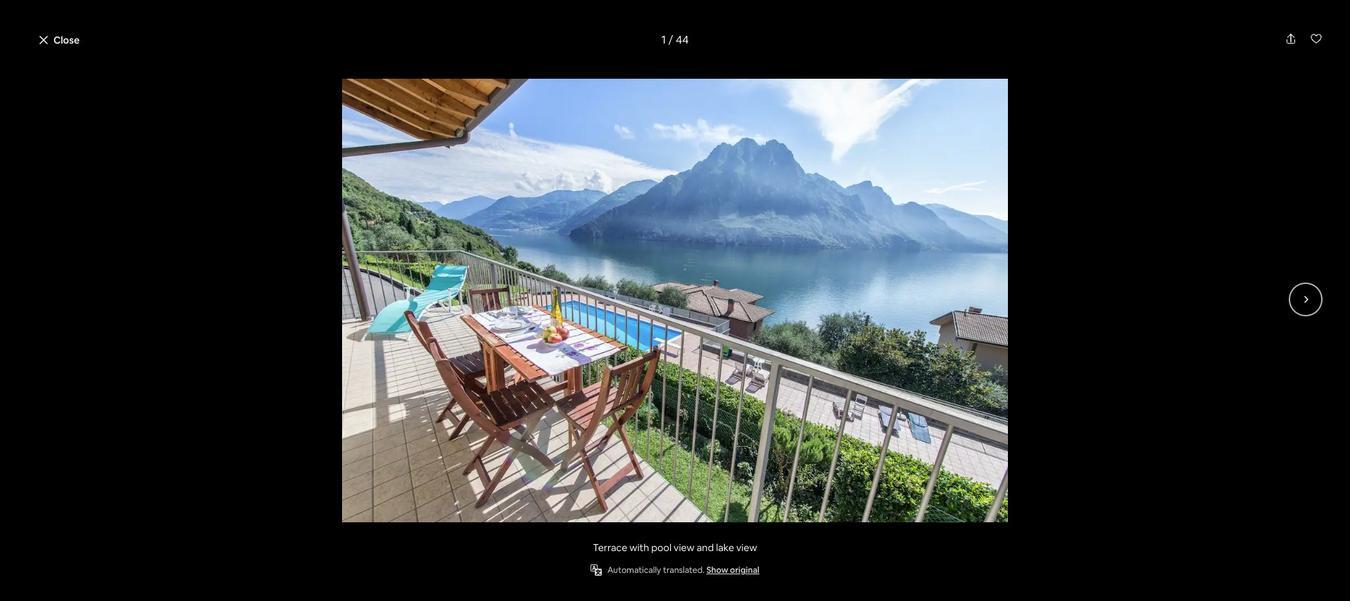 Task type: locate. For each thing, give the bounding box(es) containing it.
0 horizontal spatial 1
[[439, 470, 444, 485]]

1 horizontal spatial show
[[963, 392, 989, 405]]

show left all
[[963, 392, 989, 405]]

terrace with pool view and lake view
[[593, 542, 757, 555]]

44
[[676, 32, 689, 47]]

/
[[668, 32, 673, 47]]

show down lake
[[707, 565, 728, 577]]

one of the most loved homes on airbnb, according to guests
[[400, 523, 571, 552]]

guest
[[321, 523, 357, 539]]

before
[[843, 487, 874, 500]]

italy
[[448, 449, 479, 469]]

385
[[687, 523, 713, 543]]

airbnb,
[[400, 537, 438, 552]]

1 horizontal spatial 1
[[661, 32, 666, 47]]

piscina image
[[873, 111, 1064, 269], [873, 275, 1064, 427]]

view right lake
[[736, 542, 757, 555]]

0 vertical spatial piscina image
[[873, 111, 1064, 269]]

show all photos button
[[935, 386, 1047, 410]]

1 piscina image from the top
[[873, 111, 1064, 269]]

Any week search field
[[546, 11, 794, 45]]

entire rental unit in riva, italy 2 bedrooms · 3 beds · 1 bath
[[276, 449, 479, 485]]

1 vertical spatial piscina image
[[873, 275, 1064, 427]]

entire
[[276, 449, 317, 469]]

luxurious. lovely view.
[[301, 72, 495, 96]]

vista dal terrazzo di casa. superlativa image
[[675, 111, 867, 269]]

to
[[497, 537, 508, 552]]

terrace with pool view and lake view image
[[409, 70, 931, 420], [409, 70, 931, 420], [68, 79, 1283, 523], [68, 79, 1283, 523]]

0 vertical spatial 1
[[661, 32, 666, 47]]

bath
[[446, 470, 470, 485]]

taxes
[[876, 487, 901, 500]]

0 vertical spatial show
[[963, 392, 989, 405]]

lake
[[716, 542, 734, 555]]

all
[[991, 392, 1001, 405]]

·
[[392, 470, 394, 485], [434, 470, 437, 485]]

0 horizontal spatial show
[[707, 565, 728, 577]]

according
[[441, 537, 494, 552]]

view left and
[[674, 542, 695, 555]]

rental
[[321, 449, 362, 469]]

· right beds
[[434, 470, 437, 485]]

1 inside entire rental unit in riva, italy 2 bedrooms · 3 beds · 1 bath
[[439, 470, 444, 485]]

385 reviews
[[684, 523, 717, 554]]

· left the 3
[[392, 470, 394, 485]]

reviews
[[684, 542, 717, 554]]

1 left /
[[661, 32, 666, 47]]

2 · from the left
[[434, 470, 437, 485]]

dialog
[[0, 0, 1350, 602]]

in
[[396, 449, 409, 469]]

soggiorno con vista lago e montagne. meraviglioso image
[[675, 275, 867, 427]]

any week button
[[622, 11, 691, 45]]

translated.
[[663, 565, 705, 577]]

view
[[674, 542, 695, 555], [736, 542, 757, 555]]

living room with lake and mountain views. wonderful image
[[673, 426, 931, 599], [673, 426, 931, 599]]

3
[[397, 470, 403, 485]]

terrace
[[593, 542, 627, 555]]

show all photos
[[963, 392, 1036, 405]]

homes
[[519, 523, 555, 538]]

show inside button
[[963, 392, 989, 405]]

view.
[[452, 72, 495, 96]]

terrazzo vista piscina e vista lago image
[[276, 111, 670, 427]]

4.85
[[614, 523, 644, 543]]

loved
[[488, 523, 517, 538]]

1
[[661, 32, 666, 47], [439, 470, 444, 485]]

1 left bath
[[439, 470, 444, 485]]

1 horizontal spatial ·
[[434, 470, 437, 485]]

pool
[[651, 542, 672, 555]]

1 vertical spatial 1
[[439, 470, 444, 485]]

on
[[558, 523, 571, 538]]

view from the house's terrace. superlative image
[[409, 426, 667, 599], [409, 426, 667, 599]]

1 · from the left
[[392, 470, 394, 485]]

1 horizontal spatial view
[[736, 542, 757, 555]]

$325 aud
[[819, 467, 891, 486]]

$325 aud total before taxes
[[819, 467, 901, 500]]

0 horizontal spatial view
[[674, 542, 695, 555]]

0 horizontal spatial ·
[[392, 470, 394, 485]]

show
[[963, 392, 989, 405], [707, 565, 728, 577]]



Task type: vqa. For each thing, say whether or not it's contained in the screenshot.
BEDROOMS
yes



Task type: describe. For each thing, give the bounding box(es) containing it.
2 view from the left
[[736, 542, 757, 555]]

2
[[327, 470, 333, 485]]

automatically translated. show original
[[608, 565, 760, 577]]

1 vertical spatial show
[[707, 565, 728, 577]]

any
[[634, 22, 652, 34]]

luxurious.
[[301, 72, 389, 96]]

most
[[458, 523, 486, 538]]

guests
[[511, 537, 546, 552]]

beds
[[406, 470, 431, 485]]

bedrooms
[[336, 470, 389, 485]]

week
[[654, 22, 679, 34]]

share
[[985, 80, 1011, 93]]

original
[[730, 565, 760, 577]]

lovely
[[393, 72, 448, 96]]

with
[[630, 542, 649, 555]]

1 / 44
[[661, 32, 689, 47]]

any week
[[634, 22, 679, 34]]

automatically
[[608, 565, 661, 577]]

1 view from the left
[[674, 542, 695, 555]]

2 piscina image from the top
[[873, 275, 1064, 427]]

total
[[819, 487, 841, 500]]

of
[[424, 523, 435, 538]]

the
[[438, 523, 456, 538]]

photos
[[1003, 392, 1036, 405]]

favorite
[[315, 535, 363, 552]]

show original button
[[707, 565, 760, 577]]

share button
[[963, 75, 1017, 99]]

unit
[[365, 449, 393, 469]]

guest favorite
[[315, 523, 363, 552]]

riva,
[[412, 449, 445, 469]]

one
[[400, 523, 422, 538]]

and
[[697, 542, 714, 555]]



